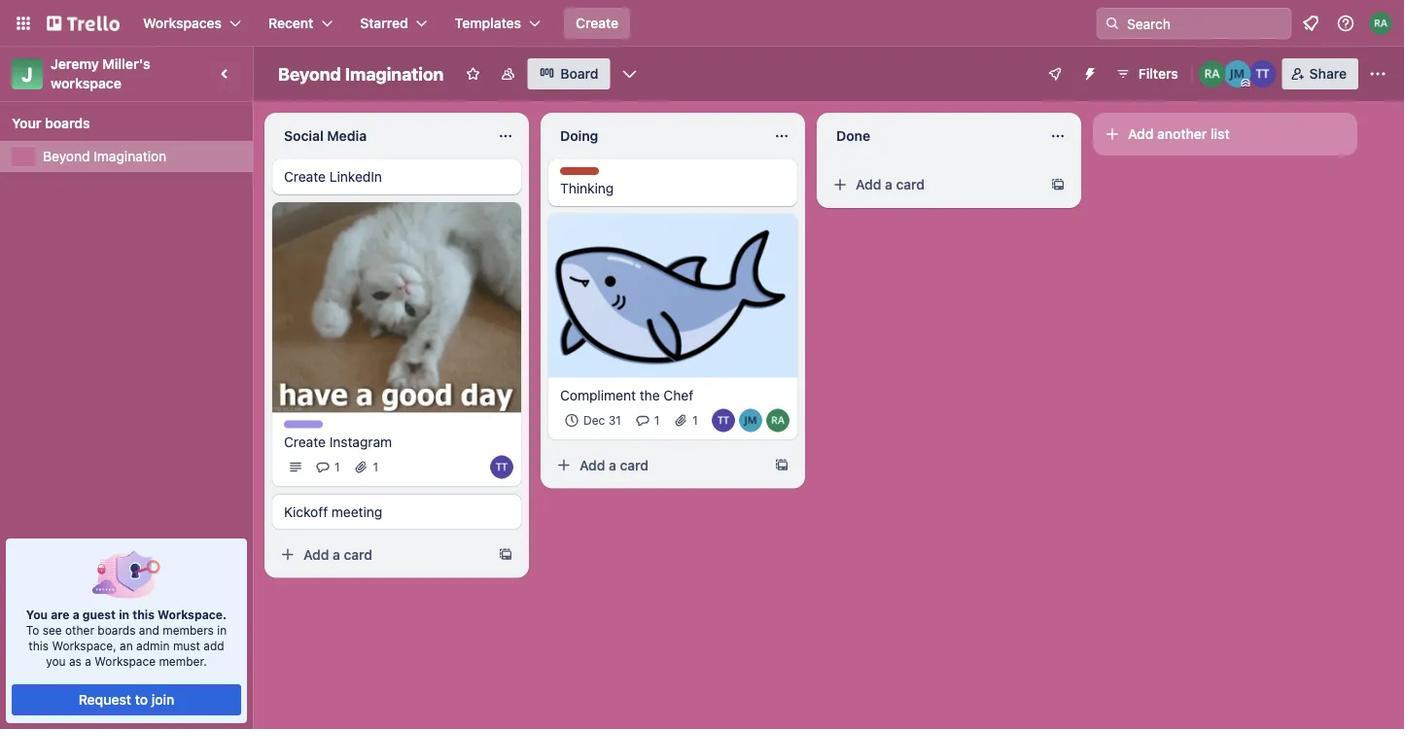 Task type: describe. For each thing, give the bounding box(es) containing it.
workspace
[[51, 75, 122, 91]]

kickoff meeting link
[[284, 502, 510, 522]]

search image
[[1105, 16, 1121, 31]]

31
[[609, 414, 621, 428]]

to
[[26, 624, 39, 637]]

workspace,
[[52, 639, 116, 653]]

you
[[26, 608, 48, 622]]

as
[[69, 655, 82, 668]]

this member is an admin of this board. image
[[1242, 79, 1251, 88]]

Board name text field
[[269, 58, 454, 90]]

a for done
[[885, 177, 893, 193]]

add a card button for doing
[[549, 450, 767, 481]]

create from template… image for done
[[1051, 177, 1066, 193]]

imagination inside beyond imagination link
[[94, 148, 167, 164]]

add another list
[[1129, 126, 1230, 142]]

an
[[120, 639, 133, 653]]

recent
[[269, 15, 314, 31]]

open information menu image
[[1337, 14, 1356, 33]]

add for doing
[[580, 457, 606, 473]]

dec 31
[[584, 414, 621, 428]]

power ups image
[[1048, 66, 1063, 82]]

filters button
[[1110, 58, 1185, 90]]

doing
[[560, 128, 599, 144]]

a for social media
[[333, 547, 340, 563]]

thinking link
[[560, 179, 786, 198]]

1 vertical spatial this
[[29, 639, 49, 653]]

automation image
[[1075, 58, 1102, 86]]

create button
[[564, 8, 631, 39]]

workspace navigation collapse icon image
[[212, 60, 239, 88]]

1 horizontal spatial this
[[133, 608, 155, 622]]

jeremy
[[51, 56, 99, 72]]

ruby anderson (rubyanderson7) image inside 'primary' element
[[1370, 12, 1393, 35]]

your boards
[[12, 115, 90, 131]]

1 down the
[[654, 414, 660, 428]]

1 down the instagram
[[373, 461, 379, 474]]

beyond imagination inside text box
[[278, 63, 444, 84]]

social media
[[284, 128, 367, 144]]

jeremy miller's workspace
[[51, 56, 154, 91]]

show menu image
[[1369, 64, 1388, 84]]

create instagram
[[284, 434, 392, 450]]

imagination inside the beyond imagination text box
[[345, 63, 444, 84]]

workspace.
[[158, 608, 227, 622]]

add a card for done
[[856, 177, 925, 193]]

create instagram link
[[284, 432, 510, 452]]

other
[[65, 624, 94, 637]]

members
[[163, 624, 214, 637]]

workspace visible image
[[500, 66, 516, 82]]

a right the as
[[85, 655, 91, 668]]

workspaces
[[143, 15, 222, 31]]

request to join
[[79, 692, 174, 708]]

color: purple, title: none image
[[284, 421, 323, 428]]

add a card button for done
[[825, 169, 1043, 200]]

thoughts thinking
[[560, 168, 614, 197]]

add inside button
[[1129, 126, 1154, 142]]

thinking
[[560, 180, 614, 197]]

starred button
[[349, 8, 439, 39]]

done
[[837, 128, 871, 144]]

list
[[1211, 126, 1230, 142]]

Doing text field
[[549, 121, 763, 152]]

jeremy miller (jeremymiller198) image for terry turtle (terryturtle) icon at top
[[1225, 60, 1252, 88]]

Social Media text field
[[272, 121, 486, 152]]

a right 'are'
[[73, 608, 80, 622]]

are
[[51, 608, 70, 622]]

kickoff
[[284, 504, 328, 520]]

card for doing
[[620, 457, 649, 473]]

chef
[[664, 387, 694, 403]]

join
[[152, 692, 174, 708]]

the
[[640, 387, 660, 403]]

guest
[[83, 608, 116, 622]]

1 horizontal spatial in
[[217, 624, 227, 637]]

primary element
[[0, 0, 1405, 47]]

Dec 31 checkbox
[[560, 409, 627, 433]]

meeting
[[332, 504, 383, 520]]

your boards with 1 items element
[[12, 112, 232, 135]]

compliment
[[560, 387, 636, 403]]

add another list button
[[1093, 113, 1358, 156]]

linkedin
[[330, 169, 382, 185]]

customize views image
[[620, 64, 640, 84]]

media
[[327, 128, 367, 144]]

miller's
[[103, 56, 151, 72]]

Done text field
[[825, 121, 1039, 152]]

1 vertical spatial ruby anderson (rubyanderson7) image
[[1199, 60, 1226, 88]]



Task type: vqa. For each thing, say whether or not it's contained in the screenshot.
topmost more
no



Task type: locate. For each thing, give the bounding box(es) containing it.
imagination
[[345, 63, 444, 84], [94, 148, 167, 164]]

add a card for doing
[[580, 457, 649, 473]]

create for create linkedin
[[284, 169, 326, 185]]

this
[[133, 608, 155, 622], [29, 639, 49, 653]]

another
[[1158, 126, 1208, 142]]

a down kickoff meeting
[[333, 547, 340, 563]]

0 horizontal spatial create from template… image
[[498, 547, 514, 563]]

0 vertical spatial create from template… image
[[1051, 177, 1066, 193]]

create
[[576, 15, 619, 31], [284, 169, 326, 185], [284, 434, 326, 450]]

see
[[42, 624, 62, 637]]

1 horizontal spatial beyond imagination
[[278, 63, 444, 84]]

starred
[[360, 15, 408, 31]]

beyond
[[278, 63, 341, 84], [43, 148, 90, 164]]

create linkedin link
[[284, 167, 510, 187]]

kickoff meeting
[[284, 504, 383, 520]]

request
[[79, 692, 131, 708]]

1 horizontal spatial card
[[620, 457, 649, 473]]

board
[[561, 66, 599, 82]]

1 down chef
[[693, 414, 698, 428]]

1 vertical spatial add a card button
[[549, 450, 767, 481]]

1 vertical spatial create
[[284, 169, 326, 185]]

2 vertical spatial card
[[344, 547, 373, 563]]

1 vertical spatial beyond
[[43, 148, 90, 164]]

2 vertical spatial create
[[284, 434, 326, 450]]

2 horizontal spatial card
[[897, 177, 925, 193]]

add a card button
[[825, 169, 1043, 200], [549, 450, 767, 481], [272, 539, 490, 570]]

boards
[[45, 115, 90, 131], [98, 624, 136, 637]]

add a card down 31
[[580, 457, 649, 473]]

0 vertical spatial beyond
[[278, 63, 341, 84]]

jeremy miller (jeremymiller198) image down search field
[[1225, 60, 1252, 88]]

card for done
[[897, 177, 925, 193]]

create down social
[[284, 169, 326, 185]]

card for social media
[[344, 547, 373, 563]]

a down 31
[[609, 457, 617, 473]]

1 down create instagram
[[335, 461, 340, 474]]

boards up an
[[98, 624, 136, 637]]

0 horizontal spatial this
[[29, 639, 49, 653]]

you are a guest in this workspace. to see other boards and members in this workspace, an admin must add you as a workspace member.
[[26, 608, 227, 668]]

this down to
[[29, 639, 49, 653]]

ruby anderson (rubyanderson7) image
[[1370, 12, 1393, 35], [1199, 60, 1226, 88]]

board link
[[528, 58, 611, 90]]

in
[[119, 608, 130, 622], [217, 624, 227, 637]]

imagination down your boards with 1 items element
[[94, 148, 167, 164]]

1 horizontal spatial ruby anderson (rubyanderson7) image
[[1370, 12, 1393, 35]]

0 vertical spatial jeremy miller (jeremymiller198) image
[[1225, 60, 1252, 88]]

share
[[1310, 66, 1347, 82]]

1 vertical spatial jeremy miller (jeremymiller198) image
[[739, 409, 763, 433]]

star or unstar board image
[[465, 66, 481, 82]]

create up the board on the top left of the page
[[576, 15, 619, 31]]

0 vertical spatial card
[[897, 177, 925, 193]]

1
[[654, 414, 660, 428], [693, 414, 698, 428], [335, 461, 340, 474], [373, 461, 379, 474]]

1 vertical spatial in
[[217, 624, 227, 637]]

a
[[885, 177, 893, 193], [609, 457, 617, 473], [333, 547, 340, 563], [73, 608, 80, 622], [85, 655, 91, 668]]

ruby anderson (rubyanderson7) image
[[767, 409, 790, 433]]

beyond down recent popup button
[[278, 63, 341, 84]]

1 horizontal spatial add a card
[[580, 457, 649, 473]]

0 horizontal spatial add a card
[[304, 547, 373, 563]]

boards inside you are a guest in this workspace. to see other boards and members in this workspace, an admin must add you as a workspace member.
[[98, 624, 136, 637]]

create for create
[[576, 15, 619, 31]]

1 horizontal spatial jeremy miller (jeremymiller198) image
[[1225, 60, 1252, 88]]

templates button
[[443, 8, 553, 39]]

add a card down kickoff meeting
[[304, 547, 373, 563]]

0 vertical spatial imagination
[[345, 63, 444, 84]]

0 vertical spatial add a card
[[856, 177, 925, 193]]

create from template… image
[[1051, 177, 1066, 193], [498, 547, 514, 563]]

recent button
[[257, 8, 345, 39]]

admin
[[136, 639, 170, 653]]

1 horizontal spatial beyond
[[278, 63, 341, 84]]

member.
[[159, 655, 207, 668]]

0 horizontal spatial add a card button
[[272, 539, 490, 570]]

0 notifications image
[[1300, 12, 1323, 35]]

1 vertical spatial beyond imagination
[[43, 148, 167, 164]]

in up add
[[217, 624, 227, 637]]

card down 31
[[620, 457, 649, 473]]

in right guest
[[119, 608, 130, 622]]

to
[[135, 692, 148, 708]]

0 horizontal spatial boards
[[45, 115, 90, 131]]

add for done
[[856, 177, 882, 193]]

terry turtle (terryturtle) image
[[712, 409, 735, 433], [490, 456, 514, 479]]

beyond imagination
[[278, 63, 444, 84], [43, 148, 167, 164]]

create down color: purple, title: none "image"
[[284, 434, 326, 450]]

0 vertical spatial this
[[133, 608, 155, 622]]

create from template… image
[[774, 458, 790, 473]]

jeremy miller (jeremymiller198) image
[[1225, 60, 1252, 88], [739, 409, 763, 433]]

terry turtle (terryturtle) image
[[1250, 60, 1277, 88]]

beyond imagination link
[[43, 147, 241, 166]]

1 horizontal spatial create from template… image
[[1051, 177, 1066, 193]]

add for social media
[[304, 547, 329, 563]]

2 vertical spatial add a card button
[[272, 539, 490, 570]]

ruby anderson (rubyanderson7) image right the open information menu icon
[[1370, 12, 1393, 35]]

beyond down your boards on the top of the page
[[43, 148, 90, 164]]

add down the done
[[856, 177, 882, 193]]

card down meeting
[[344, 547, 373, 563]]

share button
[[1283, 58, 1359, 90]]

create inside button
[[576, 15, 619, 31]]

request to join button
[[12, 685, 241, 716]]

jeremy miller (jeremymiller198) image left ruby anderson (rubyanderson7) icon
[[739, 409, 763, 433]]

0 horizontal spatial beyond
[[43, 148, 90, 164]]

add a card button for social media
[[272, 539, 490, 570]]

1 horizontal spatial boards
[[98, 624, 136, 637]]

add a card button down 31
[[549, 450, 767, 481]]

and
[[139, 624, 159, 637]]

filters
[[1139, 66, 1179, 82]]

add a card for social media
[[304, 547, 373, 563]]

0 vertical spatial create
[[576, 15, 619, 31]]

jeremy miller (jeremymiller198) image for ruby anderson (rubyanderson7) icon
[[739, 409, 763, 433]]

card
[[897, 177, 925, 193], [620, 457, 649, 473], [344, 547, 373, 563]]

card down done text box
[[897, 177, 925, 193]]

workspaces button
[[131, 8, 253, 39]]

color: bold red, title: "thoughts" element
[[560, 167, 614, 182]]

a for doing
[[609, 457, 617, 473]]

instagram
[[330, 434, 392, 450]]

beyond imagination down your boards with 1 items element
[[43, 148, 167, 164]]

0 horizontal spatial imagination
[[94, 148, 167, 164]]

create from template… image for social media
[[498, 547, 514, 563]]

dec
[[584, 414, 605, 428]]

1 vertical spatial boards
[[98, 624, 136, 637]]

1 vertical spatial create from template… image
[[498, 547, 514, 563]]

imagination down starred dropdown button
[[345, 63, 444, 84]]

Search field
[[1121, 9, 1291, 38]]

social
[[284, 128, 324, 144]]

0 vertical spatial beyond imagination
[[278, 63, 444, 84]]

add a card button down done text box
[[825, 169, 1043, 200]]

1 vertical spatial add a card
[[580, 457, 649, 473]]

add
[[204, 639, 224, 653]]

workspace
[[95, 655, 156, 668]]

you
[[46, 655, 66, 668]]

beyond imagination down starred
[[278, 63, 444, 84]]

0 horizontal spatial in
[[119, 608, 130, 622]]

1 vertical spatial terry turtle (terryturtle) image
[[490, 456, 514, 479]]

create linkedin
[[284, 169, 382, 185]]

compliment the chef link
[[560, 386, 786, 405]]

0 horizontal spatial jeremy miller (jeremymiller198) image
[[739, 409, 763, 433]]

0 vertical spatial in
[[119, 608, 130, 622]]

add a card button down kickoff meeting link
[[272, 539, 490, 570]]

2 horizontal spatial add a card button
[[825, 169, 1043, 200]]

1 vertical spatial imagination
[[94, 148, 167, 164]]

back to home image
[[47, 8, 120, 39]]

2 vertical spatial add a card
[[304, 547, 373, 563]]

0 vertical spatial terry turtle (terryturtle) image
[[712, 409, 735, 433]]

1 horizontal spatial terry turtle (terryturtle) image
[[712, 409, 735, 433]]

ruby anderson (rubyanderson7) image left this member is an admin of this board. image at the right top of page
[[1199, 60, 1226, 88]]

add
[[1129, 126, 1154, 142], [856, 177, 882, 193], [580, 457, 606, 473], [304, 547, 329, 563]]

beyond inside text box
[[278, 63, 341, 84]]

a down done text box
[[885, 177, 893, 193]]

create for create instagram
[[284, 434, 326, 450]]

thoughts
[[560, 168, 614, 182]]

0 horizontal spatial terry turtle (terryturtle) image
[[490, 456, 514, 479]]

add a card
[[856, 177, 925, 193], [580, 457, 649, 473], [304, 547, 373, 563]]

add down kickoff
[[304, 547, 329, 563]]

add left the another
[[1129, 126, 1154, 142]]

0 vertical spatial add a card button
[[825, 169, 1043, 200]]

0 horizontal spatial beyond imagination
[[43, 148, 167, 164]]

templates
[[455, 15, 521, 31]]

compliment the chef
[[560, 387, 694, 403]]

0 horizontal spatial card
[[344, 547, 373, 563]]

1 vertical spatial card
[[620, 457, 649, 473]]

must
[[173, 639, 200, 653]]

your
[[12, 115, 41, 131]]

0 vertical spatial ruby anderson (rubyanderson7) image
[[1370, 12, 1393, 35]]

1 horizontal spatial add a card button
[[549, 450, 767, 481]]

1 horizontal spatial imagination
[[345, 63, 444, 84]]

0 vertical spatial boards
[[45, 115, 90, 131]]

add a card down the done
[[856, 177, 925, 193]]

add down dec 31 option
[[580, 457, 606, 473]]

boards right your in the left of the page
[[45, 115, 90, 131]]

2 horizontal spatial add a card
[[856, 177, 925, 193]]

0 horizontal spatial ruby anderson (rubyanderson7) image
[[1199, 60, 1226, 88]]

this up and
[[133, 608, 155, 622]]

j
[[22, 62, 33, 85]]



